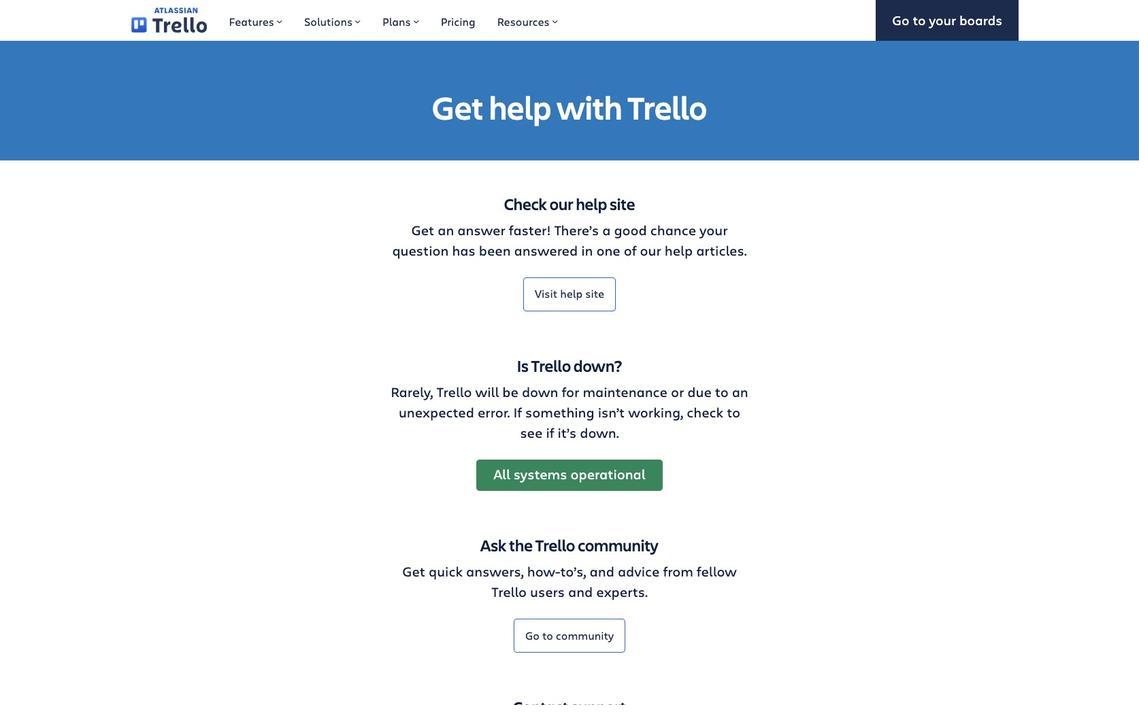 Task type: locate. For each thing, give the bounding box(es) containing it.
go inside go to community link
[[525, 628, 540, 643]]

0 horizontal spatial your
[[700, 221, 728, 240]]

1 horizontal spatial your
[[929, 11, 956, 28]]

an right due
[[732, 383, 748, 401]]

to's,
[[560, 563, 586, 581]]

resources
[[497, 14, 550, 29]]

1 vertical spatial an
[[732, 383, 748, 401]]

go for go to your boards
[[892, 11, 909, 28]]

been
[[479, 242, 511, 260]]

0 vertical spatial and
[[590, 563, 614, 581]]

one
[[596, 242, 620, 260]]

error.
[[478, 404, 510, 422]]

0 horizontal spatial an
[[438, 221, 454, 240]]

1 horizontal spatial an
[[732, 383, 748, 401]]

down
[[522, 383, 558, 401]]

ask the trello community get quick answers, how-to's, and advice from fellow trello users and experts.
[[402, 535, 737, 602]]

quick
[[429, 563, 463, 581]]

maintenance
[[583, 383, 667, 401]]

something
[[525, 404, 594, 422]]

go
[[892, 11, 909, 28], [525, 628, 540, 643]]

from
[[663, 563, 693, 581]]

users
[[530, 583, 565, 602]]

chance
[[650, 221, 696, 240]]

site down in
[[585, 287, 604, 301]]

of
[[624, 242, 637, 260]]

there's
[[554, 221, 599, 240]]

2 vertical spatial get
[[402, 563, 425, 581]]

check our help site get an answer faster! there's a good chance your question has been answered in one of our help articles.
[[392, 193, 747, 260]]

operational
[[571, 466, 645, 484]]

has
[[452, 242, 475, 260]]

our up "there's"
[[550, 193, 573, 215]]

help
[[489, 86, 551, 129], [576, 193, 607, 215], [665, 242, 693, 260], [560, 287, 583, 301]]

go to community link
[[514, 619, 625, 653]]

for
[[562, 383, 579, 401]]

go to community
[[525, 628, 614, 643]]

1 vertical spatial go
[[525, 628, 540, 643]]

isn't
[[598, 404, 625, 422]]

visit help site link
[[523, 278, 616, 312]]

1 horizontal spatial go
[[892, 11, 909, 28]]

0 horizontal spatial go
[[525, 628, 540, 643]]

to
[[913, 11, 926, 28], [715, 383, 729, 401], [727, 404, 740, 422], [542, 628, 553, 643]]

your
[[929, 11, 956, 28], [700, 221, 728, 240]]

visit
[[535, 287, 557, 301]]

is trello down? rarely, trello will be down for maintenance or due to an unexpected error. if something isn't working, check to see if it's down.
[[391, 355, 748, 442]]

if
[[546, 424, 554, 442]]

your up articles.
[[700, 221, 728, 240]]

0 vertical spatial community
[[578, 535, 659, 557]]

get inside ask the trello community get quick answers, how-to's, and advice from fellow trello users and experts.
[[402, 563, 425, 581]]

to down users
[[542, 628, 553, 643]]

go for go to community
[[525, 628, 540, 643]]

an inside is trello down? rarely, trello will be down for maintenance or due to an unexpected error. if something isn't working, check to see if it's down.
[[732, 383, 748, 401]]

faster!
[[509, 221, 551, 240]]

1 vertical spatial our
[[640, 242, 661, 260]]

and down to's,
[[568, 583, 593, 602]]

1 vertical spatial community
[[556, 628, 614, 643]]

community up "advice"
[[578, 535, 659, 557]]

and
[[590, 563, 614, 581], [568, 583, 593, 602]]

to right check
[[727, 404, 740, 422]]

0 horizontal spatial site
[[585, 287, 604, 301]]

or
[[671, 383, 684, 401]]

pricing
[[441, 14, 475, 29]]

our
[[550, 193, 573, 215], [640, 242, 661, 260]]

plans
[[382, 14, 411, 29]]

articles.
[[696, 242, 747, 260]]

0 vertical spatial your
[[929, 11, 956, 28]]

0 vertical spatial go
[[892, 11, 909, 28]]

down?
[[574, 355, 622, 377]]

get help with trello
[[432, 86, 707, 129]]

and up experts.
[[590, 563, 614, 581]]

systems
[[514, 466, 567, 484]]

good
[[614, 221, 647, 240]]

a
[[602, 221, 611, 240]]

solutions
[[304, 14, 353, 29]]

1 vertical spatial your
[[700, 221, 728, 240]]

get inside check our help site get an answer faster! there's a good chance your question has been answered in one of our help articles.
[[411, 221, 434, 240]]

community down experts.
[[556, 628, 614, 643]]

our right the "of"
[[640, 242, 661, 260]]

your left boards
[[929, 11, 956, 28]]

boards
[[959, 11, 1002, 28]]

0 vertical spatial an
[[438, 221, 454, 240]]

community
[[578, 535, 659, 557], [556, 628, 614, 643]]

an up has
[[438, 221, 454, 240]]

go inside go to your boards link
[[892, 11, 909, 28]]

site up good
[[610, 193, 635, 215]]

check
[[504, 193, 547, 215]]

to left boards
[[913, 11, 926, 28]]

get for ask
[[402, 563, 425, 581]]

0 vertical spatial site
[[610, 193, 635, 215]]

1 horizontal spatial site
[[610, 193, 635, 215]]

go to your boards
[[892, 11, 1002, 28]]

features
[[229, 14, 274, 29]]

an
[[438, 221, 454, 240], [732, 383, 748, 401]]

your inside check our help site get an answer faster! there's a good chance your question has been answered in one of our help articles.
[[700, 221, 728, 240]]

question
[[392, 242, 449, 260]]

0 vertical spatial our
[[550, 193, 573, 215]]

site
[[610, 193, 635, 215], [585, 287, 604, 301]]

trello
[[628, 86, 707, 129], [531, 355, 571, 377], [437, 383, 472, 401], [535, 535, 575, 557], [491, 583, 527, 602]]

1 vertical spatial get
[[411, 221, 434, 240]]

get
[[432, 86, 484, 129], [411, 221, 434, 240], [402, 563, 425, 581]]

in
[[581, 242, 593, 260]]

0 horizontal spatial our
[[550, 193, 573, 215]]



Task type: vqa. For each thing, say whether or not it's contained in the screenshot.
Go To Community
yes



Task type: describe. For each thing, give the bounding box(es) containing it.
features button
[[218, 0, 293, 41]]

1 horizontal spatial our
[[640, 242, 661, 260]]

solutions button
[[293, 0, 372, 41]]

all
[[494, 466, 510, 484]]

experts.
[[596, 583, 648, 602]]

pricing link
[[430, 0, 486, 41]]

atlassian trello image
[[131, 8, 207, 33]]

go to your boards link
[[876, 0, 1019, 41]]

plans button
[[372, 0, 430, 41]]

answered
[[514, 242, 578, 260]]

get for check
[[411, 221, 434, 240]]

an inside check our help site get an answer faster! there's a good chance your question has been answered in one of our help articles.
[[438, 221, 454, 240]]

working,
[[628, 404, 683, 422]]

be
[[502, 383, 518, 401]]

to right due
[[715, 383, 729, 401]]

1 vertical spatial and
[[568, 583, 593, 602]]

see
[[520, 424, 543, 442]]

1 vertical spatial site
[[585, 287, 604, 301]]

fellow
[[697, 563, 737, 581]]

it's
[[558, 424, 576, 442]]

check
[[687, 404, 723, 422]]

if
[[513, 404, 522, 422]]

will
[[475, 383, 499, 401]]

answers,
[[466, 563, 524, 581]]

visit help site
[[535, 287, 604, 301]]

due
[[688, 383, 712, 401]]

0 vertical spatial get
[[432, 86, 484, 129]]

unexpected
[[399, 404, 474, 422]]

all systems operational
[[494, 466, 645, 484]]

how-
[[527, 563, 560, 581]]

all systems operational link
[[477, 460, 662, 492]]

resources button
[[486, 0, 569, 41]]

down.
[[580, 424, 619, 442]]

is
[[517, 355, 529, 377]]

answer
[[458, 221, 505, 240]]

the
[[509, 535, 533, 557]]

advice
[[618, 563, 660, 581]]

rarely,
[[391, 383, 433, 401]]

community inside ask the trello community get quick answers, how-to's, and advice from fellow trello users and experts.
[[578, 535, 659, 557]]

ask
[[480, 535, 507, 557]]

site inside check our help site get an answer faster! there's a good chance your question has been answered in one of our help articles.
[[610, 193, 635, 215]]

with
[[557, 86, 622, 129]]



